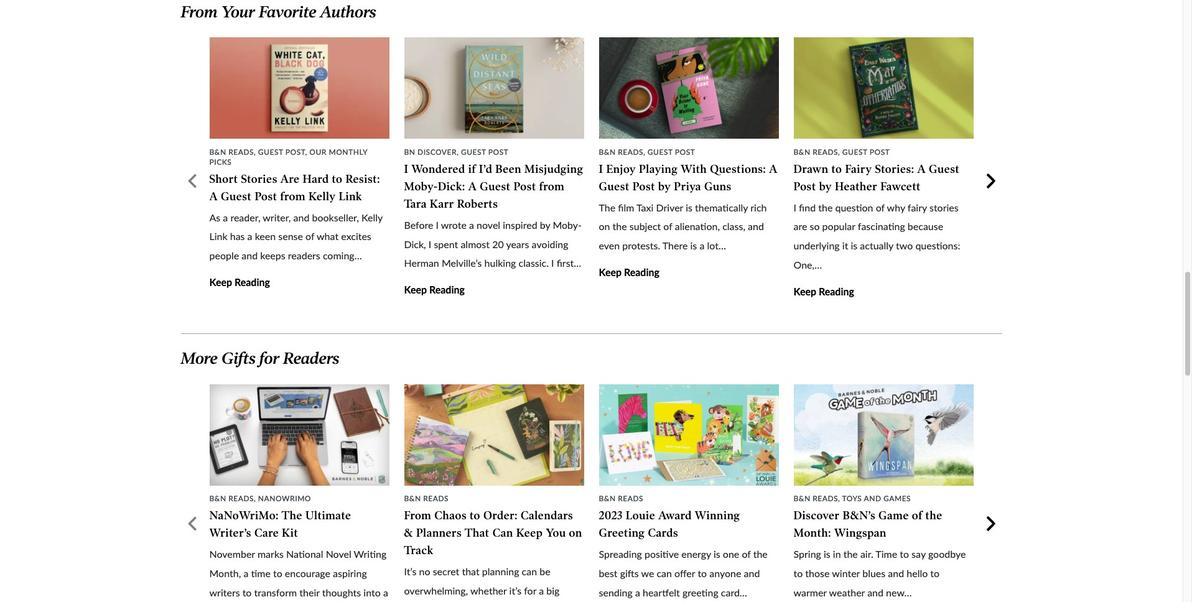 Task type: locate. For each thing, give the bounding box(es) containing it.
keep reading link down one,…
[[794, 286, 855, 297]]

1 horizontal spatial for
[[524, 585, 537, 597]]

b&n inside b&n reads , guest post drawn to fairy stories: a guest post by heather fawcett
[[794, 147, 811, 157]]

stories
[[241, 172, 278, 186]]

post up been
[[489, 147, 509, 157]]

reads inside b&n reads , toys and games discover b&n's game of the month: wingspan
[[813, 494, 839, 504]]

tara
[[404, 197, 427, 211]]

goodbye
[[929, 549, 966, 560]]

0 vertical spatial link
[[339, 190, 362, 203]]

for right gifts
[[260, 350, 280, 369]]

post inside short stories are hard to resist: a guest post from kelly link
[[255, 190, 277, 203]]

b&n up drawn at the right of page
[[794, 147, 811, 157]]

can inside spreading positive energy is one of the best gifts we can offer to anyone and sending a heartfelt greeting card…
[[657, 568, 672, 580]]

1 guest post link from the left
[[258, 147, 305, 157]]

0 horizontal spatial by
[[540, 219, 551, 231]]

, inside 'b&n reads , nanowrimo nanowrimo: the ultimate writer's care kit'
[[254, 494, 256, 504]]

a down 'gifts'
[[636, 587, 641, 599]]

i inside the b&n reads , guest post i enjoy playing with questions: a guest post by priya guns
[[599, 162, 604, 176]]

a inside it's no secret that planning can be overwhelming, whether it's for a bi
[[539, 585, 544, 597]]

taxi
[[637, 202, 654, 213]]

i down bn
[[404, 162, 409, 176]]

to right the time
[[273, 568, 282, 580]]

keep reading for short stories are hard to resist: a guest post from kelly link
[[209, 276, 270, 288]]

b&n inside b&n reads from chaos to order: calendars & planners that can keep you on track
[[404, 494, 421, 504]]

the down film
[[613, 221, 627, 233]]

reads inside the "b&n reads 2023 louie award winning greeting cards"
[[618, 494, 644, 504]]

keep down even
[[599, 266, 622, 278]]

reading for i enjoy playing with questions: a guest post by priya guns
[[624, 266, 660, 278]]

0 vertical spatial on
[[599, 221, 610, 233]]

reads inside the b&n reads , guest post i enjoy playing with questions: a guest post by priya guns
[[618, 147, 644, 157]]

b&n reads link up drawn at the right of page
[[794, 147, 839, 157]]

keep down one,…
[[794, 286, 817, 297]]

it
[[843, 240, 849, 252]]

transform
[[254, 587, 297, 599]]

from down misjudging
[[540, 180, 565, 193]]

reads for order:
[[423, 494, 449, 504]]

, up playing
[[644, 147, 646, 157]]

guest up if
[[461, 147, 486, 157]]

louie
[[626, 509, 656, 523]]

short
[[209, 172, 238, 186]]

1 vertical spatial from
[[404, 509, 432, 523]]

a inside spreading positive energy is one of the best gifts we can offer to anyone and sending a heartfelt greeting card…
[[636, 587, 641, 599]]

moby-
[[404, 180, 438, 193], [553, 219, 582, 231]]

the right game in the bottom right of the page
[[926, 509, 943, 523]]

weather
[[830, 587, 865, 599]]

reading down melville's
[[430, 284, 465, 296]]

, inside bn discover , guest post i wondered if i'd been misjudging moby-dick: a guest post from tara karr roberts
[[457, 147, 459, 157]]

1 vertical spatial for
[[524, 585, 537, 597]]

, inside the b&n reads , guest post i enjoy playing with questions: a guest post by priya guns
[[644, 147, 646, 157]]

if
[[469, 162, 476, 176]]

1 horizontal spatial moby-
[[553, 219, 582, 231]]

sending
[[599, 587, 633, 599]]

resist:
[[346, 172, 380, 186]]

b&n reads link up month:
[[794, 494, 839, 504]]

planning
[[482, 566, 520, 578]]

their
[[300, 587, 320, 599]]

link down resist:
[[339, 190, 362, 203]]

inspired
[[503, 219, 538, 231]]

reading for short stories are hard to resist: a guest post from kelly link
[[235, 276, 270, 288]]

b&n reads link for drawn to fairy stories: a guest post by heather fawcett
[[794, 147, 839, 157]]

from down are
[[280, 190, 306, 203]]

read discover b&n's game of the month: wingspan image
[[794, 385, 974, 486]]

on up even
[[599, 221, 610, 233]]

0 horizontal spatial can
[[522, 566, 537, 578]]

0 horizontal spatial the
[[282, 509, 303, 523]]

a right has
[[248, 231, 252, 242]]

b&n for drawn
[[794, 147, 811, 157]]

0 horizontal spatial on
[[569, 527, 583, 540]]

b&n reads link up enjoy
[[599, 147, 644, 157]]

1 vertical spatial discover
[[794, 509, 840, 523]]

guest down short
[[221, 190, 252, 203]]

reads up louie
[[618, 494, 644, 504]]

guest down i'd
[[480, 180, 511, 193]]

popular
[[823, 221, 856, 233]]

thoughts
[[322, 587, 361, 599]]

of inside as a reader, writer, and bookseller, kelly link has a keen sense of what excites people and keeps readers coming…
[[306, 231, 315, 242]]

of down driver
[[664, 221, 673, 233]]

b&n for order:
[[404, 494, 421, 504]]

reads inside 'b&n reads , nanowrimo nanowrimo: the ultimate writer's care kit'
[[229, 494, 254, 504]]

, up wondered
[[457, 147, 459, 157]]

a down short
[[209, 190, 218, 203]]

b&n for the
[[209, 494, 226, 504]]

is right there
[[691, 240, 697, 252]]

guest inside short stories are hard to resist: a guest post from kelly link
[[221, 190, 252, 203]]

keep for i enjoy playing with questions: a guest post by priya guns
[[599, 266, 622, 278]]

keep reading link for i wondered if i'd been misjudging moby-dick: a guest post from tara karr roberts
[[404, 284, 465, 296]]

b&n up picks
[[209, 147, 226, 157]]

to inside b&n reads , guest post drawn to fairy stories: a guest post by heather fawcett
[[832, 162, 843, 176]]

first…
[[557, 257, 582, 269]]

from your favorite authors
[[181, 2, 376, 22]]

0 vertical spatial for
[[260, 350, 280, 369]]

stories:
[[876, 162, 915, 176]]

in
[[834, 549, 841, 560]]

moby- up tara
[[404, 180, 438, 193]]

post
[[286, 147, 305, 157], [489, 147, 509, 157], [675, 147, 696, 157], [870, 147, 890, 157], [514, 180, 537, 193], [633, 180, 656, 193], [794, 180, 817, 193], [255, 190, 277, 203]]

keep reading for i enjoy playing with questions: a guest post by priya guns
[[599, 266, 660, 278]]

1 horizontal spatial discover
[[794, 509, 840, 523]]

3 guest post link from the left
[[648, 147, 696, 157]]

keep reading link down protests.
[[599, 266, 660, 278]]

by up the avoiding
[[540, 219, 551, 231]]

b&n for games
[[794, 494, 811, 504]]

b&n up &
[[404, 494, 421, 504]]

guest post link up playing
[[648, 147, 696, 157]]

0 horizontal spatial kelly
[[309, 190, 336, 203]]

keep reading link for drawn to fairy stories: a guest post by heather fawcett
[[794, 286, 855, 297]]

of inside the film taxi driver is thematically rich on the subject of alienation, class, and even protests. there is a lot…
[[664, 221, 673, 233]]

discover inside b&n reads , toys and games discover b&n's game of the month: wingspan
[[794, 509, 840, 523]]

the inside the film taxi driver is thematically rich on the subject of alienation, class, and even protests. there is a lot…
[[599, 202, 616, 213]]

keep down "people" at the left of the page
[[209, 276, 232, 288]]

moby- inside before i wrote a novel inspired by moby- dick, i spent almost 20 years avoiding herman melville's hulking classic. i first…
[[553, 219, 582, 231]]

, for wondered
[[457, 147, 459, 157]]

1 horizontal spatial can
[[657, 568, 672, 580]]

short stories are hard to resist: a guest post from kelly link link
[[209, 172, 380, 203]]

b&n reads link for discover b&n's game of the month: wingspan
[[794, 494, 839, 504]]

keep
[[599, 266, 622, 278], [209, 276, 232, 288], [404, 284, 427, 296], [794, 286, 817, 297], [517, 527, 543, 540]]

a right stories:
[[918, 162, 926, 176]]

keep reading link down "people" at the left of the page
[[209, 276, 270, 288]]

&
[[404, 527, 413, 540]]

post down been
[[514, 180, 537, 193]]

1 horizontal spatial from
[[404, 509, 432, 523]]

guest post link up fairy at the right of page
[[843, 147, 890, 157]]

and down rich
[[748, 221, 764, 233]]

is left in
[[824, 549, 831, 560]]

, inside b&n reads , toys and games discover b&n's game of the month: wingspan
[[839, 494, 841, 504]]

b&n up enjoy
[[599, 147, 616, 157]]

film
[[618, 202, 635, 213]]

the right "one"
[[754, 549, 768, 560]]

0 horizontal spatial moby-
[[404, 180, 438, 193]]

drawn
[[794, 162, 829, 176]]

from left your
[[181, 2, 218, 22]]

link inside short stories are hard to resist: a guest post from kelly link
[[339, 190, 362, 203]]

say
[[912, 549, 926, 560]]

b&n inside the "b&n reads 2023 louie award winning greeting cards"
[[599, 494, 616, 504]]

a down if
[[469, 180, 477, 193]]

read short stories are hard to resist: a guest post from kelly link image
[[209, 38, 389, 139]]

guest down enjoy
[[599, 180, 630, 193]]

to
[[832, 162, 843, 176], [332, 172, 343, 186], [470, 509, 481, 523], [900, 549, 910, 560], [273, 568, 282, 580], [698, 568, 707, 580], [794, 568, 803, 580], [931, 568, 940, 580], [243, 587, 252, 599]]

dick:
[[438, 180, 466, 193]]

2 guest post link from the left
[[461, 147, 509, 157]]

rich
[[751, 202, 767, 213]]

1 vertical spatial moby-
[[553, 219, 582, 231]]

keep down herman
[[404, 284, 427, 296]]

to right offer
[[698, 568, 707, 580]]

from inside bn discover , guest post i wondered if i'd been misjudging moby-dick: a guest post from tara karr roberts
[[540, 180, 565, 193]]

b&n up month:
[[794, 494, 811, 504]]

of left why
[[876, 202, 885, 213]]

on right you
[[569, 527, 583, 540]]

0 horizontal spatial discover
[[418, 147, 457, 157]]

0 vertical spatial from
[[181, 2, 218, 22]]

a inside the film taxi driver is thematically rich on the subject of alienation, class, and even protests. there is a lot…
[[700, 240, 705, 252]]

the left film
[[599, 202, 616, 213]]

to left fairy at the right of page
[[832, 162, 843, 176]]

keep for i wondered if i'd been misjudging moby-dick: a guest post from tara karr roberts
[[404, 284, 427, 296]]

avoiding
[[532, 238, 569, 250]]

guest post link up i'd
[[461, 147, 509, 157]]

keep reading link down herman
[[404, 284, 465, 296]]

a inside the b&n reads , guest post i enjoy playing with questions: a guest post by priya guns
[[770, 162, 778, 176]]

b&n reads link
[[209, 147, 254, 157], [599, 147, 644, 157], [794, 147, 839, 157], [209, 494, 254, 504], [404, 494, 449, 504], [599, 494, 644, 504], [794, 494, 839, 504]]

keep reading down protests.
[[599, 266, 660, 278]]

the inside the film taxi driver is thematically rich on the subject of alienation, class, and even protests. there is a lot…
[[613, 221, 627, 233]]

reading down one,…
[[819, 286, 855, 297]]

the
[[819, 202, 833, 213], [613, 221, 627, 233], [926, 509, 943, 523], [754, 549, 768, 560], [844, 549, 858, 560]]

reading for drawn to fairy stories: a guest post by heather fawcett
[[819, 286, 855, 297]]

1 vertical spatial the
[[282, 509, 303, 523]]

planners
[[416, 527, 462, 540]]

class,
[[723, 221, 746, 233]]

for
[[260, 350, 280, 369], [524, 585, 537, 597]]

from inside b&n reads from chaos to order: calendars & planners that can keep you on track
[[404, 509, 432, 523]]

guest up stories at the left top
[[258, 147, 283, 157]]

is left "one"
[[714, 549, 721, 560]]

month,
[[209, 568, 241, 580]]

on
[[599, 221, 610, 233], [569, 527, 583, 540]]

to right hello
[[931, 568, 940, 580]]

playing
[[639, 162, 678, 176]]

discover up wondered
[[418, 147, 457, 157]]

1 vertical spatial kelly
[[362, 212, 383, 223]]

moby- up the avoiding
[[553, 219, 582, 231]]

1 vertical spatial link
[[209, 231, 228, 242]]

hulking
[[485, 257, 516, 269]]

, for to
[[839, 147, 841, 157]]

a inside before i wrote a novel inspired by moby- dick, i spent almost 20 years avoiding herman melville's hulking classic. i first…
[[469, 219, 474, 231]]

heather
[[835, 180, 878, 193]]

keep reading
[[599, 266, 660, 278], [209, 276, 270, 288], [404, 284, 465, 296], [794, 286, 855, 297]]

toys
[[843, 494, 862, 504]]

i'd
[[479, 162, 493, 176]]

years
[[506, 238, 530, 250]]

i left wrote
[[436, 219, 439, 231]]

is inside spreading positive energy is one of the best gifts we can offer to anyone and sending a heartfelt greeting card…
[[714, 549, 721, 560]]

the up kit
[[282, 509, 303, 523]]

a right "questions:"
[[770, 162, 778, 176]]

authors
[[320, 2, 376, 22]]

time
[[251, 568, 271, 580]]

bookseller,
[[312, 212, 359, 223]]

b&n for i
[[599, 147, 616, 157]]

, for discover
[[839, 494, 841, 504]]

b&n reads link up nanowrimo: at bottom left
[[209, 494, 254, 504]]

reads up chaos
[[423, 494, 449, 504]]

a left lot…
[[700, 240, 705, 252]]

1 horizontal spatial kelly
[[362, 212, 383, 223]]

and up card…
[[744, 568, 760, 580]]

0 horizontal spatial from
[[280, 190, 306, 203]]

is
[[686, 202, 693, 213], [691, 240, 697, 252], [851, 240, 858, 252], [714, 549, 721, 560], [824, 549, 831, 560]]

writer,
[[263, 212, 291, 223]]

kelly inside as a reader, writer, and bookseller, kelly link has a keen sense of what excites people and keeps readers coming…
[[362, 212, 383, 223]]

nanowrimo:
[[209, 509, 279, 523]]

2 horizontal spatial by
[[820, 180, 832, 193]]

keep reading down herman
[[404, 284, 465, 296]]

b&n inside b&n reads , toys and games discover b&n's game of the month: wingspan
[[794, 494, 811, 504]]

for right it's
[[524, 585, 537, 597]]

a
[[770, 162, 778, 176], [918, 162, 926, 176], [469, 180, 477, 193], [209, 190, 218, 203]]

reading down keeps
[[235, 276, 270, 288]]

winning
[[695, 509, 741, 523]]

0 horizontal spatial link
[[209, 231, 228, 242]]

, for ultimate
[[254, 494, 256, 504]]

by inside before i wrote a novel inspired by moby- dick, i spent almost 20 years avoiding herman melville's hulking classic. i first…
[[540, 219, 551, 231]]

readers
[[283, 350, 340, 369]]

1 horizontal spatial from
[[540, 180, 565, 193]]

0 vertical spatial moby-
[[404, 180, 438, 193]]

1 horizontal spatial by
[[659, 180, 671, 193]]

kelly up excites
[[362, 212, 383, 223]]

keep down calendars
[[517, 527, 543, 540]]

can right we
[[657, 568, 672, 580]]

for inside it's no secret that planning can be overwhelming, whether it's for a bi
[[524, 585, 537, 597]]

1 horizontal spatial the
[[599, 202, 616, 213]]

link left has
[[209, 231, 228, 242]]

and down has
[[242, 250, 258, 262]]

the inside 'b&n reads , nanowrimo nanowrimo: the ultimate writer's care kit'
[[282, 509, 303, 523]]

more
[[181, 350, 218, 369]]

, inside b&n reads , guest post drawn to fairy stories: a guest post by heather fawcett
[[839, 147, 841, 157]]

calendars
[[521, 509, 574, 523]]

our monthly picks link
[[209, 147, 368, 167]]

1 horizontal spatial link
[[339, 190, 362, 203]]

0 horizontal spatial from
[[181, 2, 218, 22]]

from inside short stories are hard to resist: a guest post from kelly link
[[280, 190, 306, 203]]

writer's
[[209, 527, 252, 540]]

reads inside b&n reads from chaos to order: calendars & planners that can keep you on track
[[423, 494, 449, 504]]

why
[[888, 202, 906, 213]]

, left toys
[[839, 494, 841, 504]]

by down playing
[[659, 180, 671, 193]]

0 vertical spatial kelly
[[309, 190, 336, 203]]

4 guest post link from the left
[[843, 147, 890, 157]]

to right hard
[[332, 172, 343, 186]]

, up nanowrimo: at bottom left
[[254, 494, 256, 504]]

a inside short stories are hard to resist: a guest post from kelly link
[[209, 190, 218, 203]]

b&n inside 'b&n reads , nanowrimo nanowrimo: the ultimate writer's care kit'
[[209, 494, 226, 504]]

nanowrimo
[[258, 494, 311, 504]]

and
[[294, 212, 310, 223], [748, 221, 764, 233], [242, 250, 258, 262], [864, 494, 882, 504], [744, 568, 760, 580], [889, 568, 905, 580], [868, 587, 884, 599]]

keep reading down one,…
[[794, 286, 855, 297]]

kit
[[282, 527, 298, 540]]

by inside b&n reads , guest post drawn to fairy stories: a guest post by heather fawcett
[[820, 180, 832, 193]]

kelly inside short stories are hard to resist: a guest post from kelly link
[[309, 190, 336, 203]]

b&n for ,
[[209, 147, 226, 157]]

subject
[[630, 221, 661, 233]]

0 vertical spatial the
[[599, 202, 616, 213]]

reads inside b&n reads , guest post drawn to fairy stories: a guest post by heather fawcett
[[813, 147, 839, 157]]

keep reading down "people" at the left of the page
[[209, 276, 270, 288]]

and right toys
[[864, 494, 882, 504]]

ultimate
[[306, 509, 351, 523]]

i
[[404, 162, 409, 176], [599, 162, 604, 176], [794, 202, 797, 213], [436, 219, 439, 231], [429, 238, 432, 250], [552, 257, 554, 269]]

b&n inside the b&n reads , guest post i enjoy playing with questions: a guest post by priya guns
[[599, 147, 616, 157]]

keep for short stories are hard to resist: a guest post from kelly link
[[209, 276, 232, 288]]

marks
[[258, 549, 284, 560]]

fairy
[[908, 202, 928, 213]]

are
[[281, 172, 300, 186]]

b&n up the 2023
[[599, 494, 616, 504]]

0 vertical spatial discover
[[418, 147, 457, 157]]

bn
[[404, 147, 416, 157]]

month:
[[794, 527, 832, 540]]

our
[[310, 147, 327, 157]]

to right writers on the bottom of page
[[243, 587, 252, 599]]

1 horizontal spatial on
[[599, 221, 610, 233]]

reads for ,
[[229, 147, 254, 157]]

i left find
[[794, 202, 797, 213]]

1 vertical spatial on
[[569, 527, 583, 540]]



Task type: vqa. For each thing, say whether or not it's contained in the screenshot.
sydney hanson (illustrator) LINK
no



Task type: describe. For each thing, give the bounding box(es) containing it.
by inside the b&n reads , guest post i enjoy playing with questions: a guest post by priya guns
[[659, 180, 671, 193]]

before
[[404, 219, 434, 231]]

toys and games link
[[843, 494, 912, 504]]

guest post link for short stories are hard to resist: a guest post from kelly link
[[258, 147, 305, 157]]

of inside b&n reads , toys and games discover b&n's game of the month: wingspan
[[913, 509, 923, 523]]

moby- inside bn discover , guest post i wondered if i'd been misjudging moby-dick: a guest post from tara karr roberts
[[404, 180, 438, 193]]

read i enjoy playing with questions: a guest post by priya guns image
[[599, 38, 779, 139]]

to left say
[[900, 549, 910, 560]]

, up stories at the left top
[[254, 147, 256, 157]]

post down drawn at the right of page
[[794, 180, 817, 193]]

question
[[836, 202, 874, 213]]

award
[[659, 509, 692, 523]]

you
[[546, 527, 566, 540]]

anyone
[[710, 568, 742, 580]]

readers
[[288, 250, 320, 262]]

and up sense
[[294, 212, 310, 223]]

coming…
[[323, 250, 362, 262]]

the inside spreading positive energy is one of the best gifts we can offer to anyone and sending a heartfelt greeting card…
[[754, 549, 768, 560]]

time
[[876, 549, 898, 560]]

to inside b&n reads from chaos to order: calendars & planners that can keep you on track
[[470, 509, 481, 523]]

writers
[[209, 587, 240, 599]]

reads for winning
[[618, 494, 644, 504]]

herman
[[404, 257, 439, 269]]

actually
[[861, 240, 894, 252]]

b&n reads , toys and games discover b&n's game of the month: wingspan
[[794, 494, 943, 540]]

it's no secret that planning can be overwhelming, whether it's for a bi
[[404, 566, 581, 603]]

read drawn to fairy stories: a guest post by heather fawcett image
[[794, 38, 974, 139]]

link inside as a reader, writer, and bookseller, kelly link has a keen sense of what excites people and keeps readers coming…
[[209, 231, 228, 242]]

b&n reads link up the 2023
[[599, 494, 644, 504]]

the inside i find the question of why fairy stories are so popular fascinating because underlying it is actually two questions: one,…
[[819, 202, 833, 213]]

post up stories:
[[870, 147, 890, 157]]

bn discover , guest post i wondered if i'd been misjudging moby-dick: a guest post from tara karr roberts
[[404, 147, 584, 211]]

fawcett
[[881, 180, 921, 193]]

read from chaos to order: calendars & planners that can keep you on track image
[[404, 385, 584, 486]]

nanowrimo link
[[258, 494, 311, 504]]

overwhelming,
[[404, 585, 468, 597]]

guest up playing
[[648, 147, 673, 157]]

a inside b&n reads , guest post drawn to fairy stories: a guest post by heather fawcett
[[918, 162, 926, 176]]

, left our
[[305, 147, 307, 157]]

excites
[[341, 231, 372, 242]]

keep inside b&n reads from chaos to order: calendars & planners that can keep you on track
[[517, 527, 543, 540]]

post up taxi
[[633, 180, 656, 193]]

reads for i
[[618, 147, 644, 157]]

b&n reads , guest post drawn to fairy stories: a guest post by heather fawcett
[[794, 147, 960, 193]]

to inside short stories are hard to resist: a guest post from kelly link
[[332, 172, 343, 186]]

wondered
[[412, 162, 466, 176]]

is inside i find the question of why fairy stories are so popular fascinating because underlying it is actually two questions: one,…
[[851, 240, 858, 252]]

greeting
[[683, 587, 719, 599]]

roberts
[[457, 197, 498, 211]]

new…
[[887, 587, 912, 599]]

because
[[908, 221, 944, 233]]

fascinating
[[858, 221, 906, 233]]

guest up 'stories'
[[930, 162, 960, 176]]

is right driver
[[686, 202, 693, 213]]

guest post link for i wondered if i'd been misjudging moby-dick: a guest post from tara karr roberts
[[461, 147, 509, 157]]

driver
[[656, 202, 684, 213]]

your
[[221, 2, 255, 22]]

november
[[209, 549, 255, 560]]

a inside bn discover , guest post i wondered if i'd been misjudging moby-dick: a guest post from tara karr roberts
[[469, 180, 477, 193]]

reads for drawn
[[813, 147, 839, 157]]

almost
[[461, 238, 490, 250]]

are
[[794, 221, 808, 233]]

keeps
[[260, 250, 286, 262]]

with
[[681, 162, 707, 176]]

best
[[599, 568, 618, 580]]

guest up fairy at the right of page
[[843, 147, 868, 157]]

november marks national novel writing month, a time to encourage aspiring writers to transform their thoughts into
[[209, 549, 388, 603]]

can inside it's no secret that planning can be overwhelming, whether it's for a bi
[[522, 566, 537, 578]]

that
[[462, 566, 480, 578]]

gifts
[[620, 568, 639, 580]]

blues
[[863, 568, 886, 580]]

i right dick,
[[429, 238, 432, 250]]

reads for the
[[229, 494, 254, 504]]

b&n reads link up chaos
[[404, 494, 449, 504]]

stories
[[930, 202, 959, 213]]

no
[[419, 566, 431, 578]]

read 2023 louie award winning greeting cards image
[[599, 385, 779, 486]]

guest post link for drawn to fairy stories: a guest post by heather fawcett
[[843, 147, 890, 157]]

underlying
[[794, 240, 840, 252]]

wingspan
[[835, 527, 887, 540]]

alienation,
[[675, 221, 720, 233]]

20
[[493, 238, 504, 250]]

national
[[286, 549, 323, 560]]

aspiring
[[333, 568, 367, 580]]

spreading
[[599, 549, 642, 560]]

and inside b&n reads , toys and games discover b&n's game of the month: wingspan
[[864, 494, 882, 504]]

b&n for winning
[[599, 494, 616, 504]]

spreading positive energy is one of the best gifts we can offer to anyone and sending a heartfelt greeting card…
[[599, 549, 768, 599]]

fairy
[[846, 162, 873, 176]]

b&n reads 2023 louie award winning greeting cards
[[599, 494, 741, 540]]

reads for games
[[813, 494, 839, 504]]

two
[[896, 240, 913, 252]]

the inside spring is in the air. time to say goodbye to those winter blues and hello to warmer weather and new…
[[844, 549, 858, 560]]

misjudging
[[525, 162, 584, 176]]

b&n reads link for i enjoy playing with questions: a guest post by priya guns
[[599, 147, 644, 157]]

air.
[[861, 549, 874, 560]]

b&n reads link for nanowrimo: the ultimate writer's care kit
[[209, 494, 254, 504]]

questions:
[[710, 162, 767, 176]]

discover inside bn discover , guest post i wondered if i'd been misjudging moby-dick: a guest post from tara karr roberts
[[418, 147, 457, 157]]

, for enjoy
[[644, 147, 646, 157]]

secret
[[433, 566, 460, 578]]

b&n reads from chaos to order: calendars & planners that can keep you on track
[[404, 494, 583, 558]]

a inside november marks national novel writing month, a time to encourage aspiring writers to transform their thoughts into
[[244, 568, 249, 580]]

to left those
[[794, 568, 803, 580]]

and inside the film taxi driver is thematically rich on the subject of alienation, class, and even protests. there is a lot…
[[748, 221, 764, 233]]

as a reader, writer, and bookseller, kelly link has a keen sense of what excites people and keeps readers coming…
[[209, 212, 383, 262]]

i enjoy playing with questions: a guest post by priya guns link
[[599, 162, 778, 193]]

of inside spreading positive energy is one of the best gifts we can offer to anyone and sending a heartfelt greeting card…
[[742, 549, 751, 560]]

i inside i find the question of why fairy stories are so popular fascinating because underlying it is actually two questions: one,…
[[794, 202, 797, 213]]

and up new…
[[889, 568, 905, 580]]

post left our
[[286, 147, 305, 157]]

b&n reads link for short stories are hard to resist: a guest post from kelly link
[[209, 147, 254, 157]]

the inside b&n reads , toys and games discover b&n's game of the month: wingspan
[[926, 509, 943, 523]]

i left first…
[[552, 257, 554, 269]]

so
[[810, 221, 820, 233]]

read i wondered if i'd been misjudging moby-dick: a guest post from tara karr roberts image
[[404, 38, 584, 139]]

it's
[[404, 566, 417, 578]]

priya
[[674, 180, 702, 193]]

keep for drawn to fairy stories: a guest post by heather fawcett
[[794, 286, 817, 297]]

0 horizontal spatial for
[[260, 350, 280, 369]]

on inside b&n reads from chaos to order: calendars & planners that can keep you on track
[[569, 527, 583, 540]]

keep reading for drawn to fairy stories: a guest post by heather fawcett
[[794, 286, 855, 297]]

2023 louie award winning greeting cards link
[[599, 509, 741, 540]]

encourage
[[285, 568, 331, 580]]

winter
[[833, 568, 860, 580]]

to inside spreading positive energy is one of the best gifts we can offer to anyone and sending a heartfelt greeting card…
[[698, 568, 707, 580]]

i inside bn discover , guest post i wondered if i'd been misjudging moby-dick: a guest post from tara karr roberts
[[404, 162, 409, 176]]

discover b&n's game of the month: wingspan link
[[794, 509, 943, 540]]

classic.
[[519, 257, 549, 269]]

b&n's
[[843, 509, 876, 523]]

post up with
[[675, 147, 696, 157]]

keep reading link for short stories are hard to resist: a guest post from kelly link
[[209, 276, 270, 288]]

care
[[255, 527, 279, 540]]

one,…
[[794, 259, 823, 271]]

has
[[230, 231, 245, 242]]

guest post link for i enjoy playing with questions: a guest post by priya guns
[[648, 147, 696, 157]]

from chaos to order: calendars & planners that can keep you on track link
[[404, 509, 583, 558]]

and inside spreading positive energy is one of the best gifts we can offer to anyone and sending a heartfelt greeting card…
[[744, 568, 760, 580]]

novel
[[477, 219, 501, 231]]

spent
[[434, 238, 458, 250]]

offer
[[675, 568, 696, 580]]

find
[[799, 202, 816, 213]]

on inside the film taxi driver is thematically rich on the subject of alienation, class, and even protests. there is a lot…
[[599, 221, 610, 233]]

keen
[[255, 231, 276, 242]]

more gifts for readers
[[181, 350, 340, 369]]

can
[[493, 527, 513, 540]]

is inside spring is in the air. time to say goodbye to those winter blues and hello to warmer weather and new…
[[824, 549, 831, 560]]

dick,
[[404, 238, 426, 250]]

even
[[599, 240, 620, 252]]

of inside i find the question of why fairy stories are so popular fascinating because underlying it is actually two questions: one,…
[[876, 202, 885, 213]]

read nanowrimo: the ultimate writer's care kit image
[[209, 385, 389, 486]]

keep reading link for i enjoy playing with questions: a guest post by priya guns
[[599, 266, 660, 278]]

order:
[[484, 509, 518, 523]]

and down blues
[[868, 587, 884, 599]]

drawn to fairy stories: a guest post by heather fawcett link
[[794, 162, 960, 193]]

a right the as at left top
[[223, 212, 228, 223]]

keep reading for i wondered if i'd been misjudging moby-dick: a guest post from tara karr roberts
[[404, 284, 465, 296]]

protests.
[[623, 240, 661, 252]]

reading for i wondered if i'd been misjudging moby-dick: a guest post from tara karr roberts
[[430, 284, 465, 296]]



